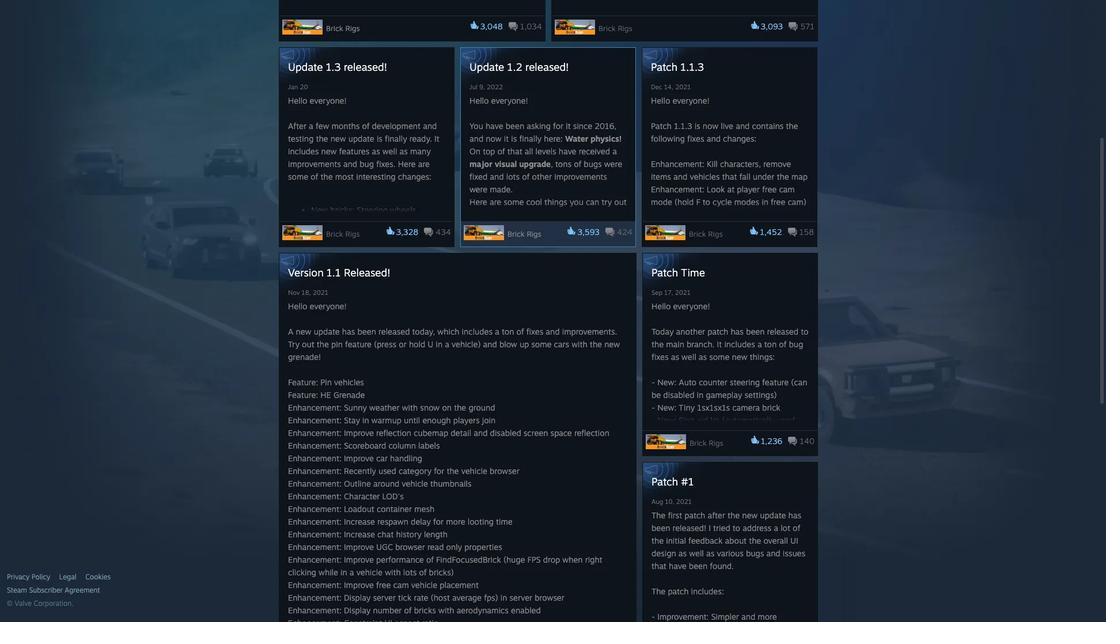 Task type: vqa. For each thing, say whether or not it's contained in the screenshot.
'Support'
no



Task type: locate. For each thing, give the bounding box(es) containing it.
out inside a new update has been released today, which includes a ton of fixes and improvements. try out the pin feature (press or hold u in a vehicle) and blow up some cars with the new grenade!
[[302, 339, 314, 349]]

were
[[604, 159, 622, 169], [470, 184, 488, 194]]

months
[[332, 121, 360, 131]]

2 vertical spatial well
[[689, 549, 704, 558]]

7 fixed: from the top
[[658, 606, 679, 615]]

or
[[399, 339, 407, 349]]

2 released from the left
[[767, 327, 799, 337]]

1 horizontal spatial on
[[710, 606, 720, 615]]

1 vertical spatial here
[[470, 197, 487, 207]]

0 vertical spatial disabled
[[741, 248, 772, 258]]

weather
[[369, 403, 400, 413]]

couplings inside - new: auto counter steering feature (can be disabled in gameplay settings) - new: tiny 1sx1sx1s camera brick - new: first aid kit (automatically used when in the inventory) - new: better e-motor sounds - fixed: vehicles not moving for other clients in multiplayer - fixed: 90 degree actuator limits not saved - fixed: changing other video settings disables fps limit - fixed: clients can spawn vehicles above the brick limit - fixed: attachments removed after adding weapons to vehicle inventory - fixed: wing bricks not mirrored correctly - fixed: always on couplings cause invisible bricks
[[722, 606, 758, 615]]

vehicle inside - new: auto counter steering feature (can be disabled in gameplay settings) - new: tiny 1sx1sx1s camera brick - new: first aid kit (automatically used when in the inventory) - new: better e-motor sounds - fixed: vehicles not moving for other clients in multiplayer - fixed: 90 degree actuator limits not saved - fixed: changing other video settings disables fps limit - fixed: clients can spawn vehicles above the brick limit - fixed: attachments removed after adding weapons to vehicle inventory - fixed: wing bricks not mirrored correctly - fixed: always on couplings cause invisible bricks
[[725, 568, 751, 577]]

vehicle up patch time
[[651, 248, 677, 258]]

can inside - new: auto counter steering feature (can be disabled in gameplay settings) - new: tiny 1sx1sx1s camera brick - new: first aid kit (automatically used when in the inventory) - new: better e-motor sounds - fixed: vehicles not moving for other clients in multiplayer - fixed: 90 degree actuator limits not saved - fixed: changing other video settings disables fps limit - fixed: clients can spawn vehicles above the brick limit - fixed: attachments removed after adding weapons to vehicle inventory - fixed: wing bricks not mirrored correctly - fixed: always on couplings cause invisible bricks
[[709, 530, 722, 539]]

is up visual
[[511, 134, 517, 143]]

enhancement:
[[651, 159, 705, 169], [651, 184, 705, 194], [651, 210, 705, 220], [651, 235, 705, 245], [651, 260, 705, 270], [651, 286, 705, 296], [651, 311, 705, 321], [651, 324, 705, 334], [651, 349, 705, 359], [651, 400, 705, 410], [288, 403, 342, 413], [288, 416, 342, 425], [288, 428, 342, 438], [288, 441, 342, 451], [288, 454, 342, 463], [288, 466, 342, 476], [288, 479, 342, 489], [288, 492, 342, 501], [288, 504, 342, 514], [288, 517, 342, 527], [288, 530, 342, 539], [288, 542, 342, 552], [288, 555, 342, 565], [288, 580, 342, 590], [288, 593, 342, 603], [288, 606, 342, 615]]

the for the patch includes:
[[652, 587, 666, 596]]

2 vertical spatial disabled
[[490, 428, 521, 438]]

a down physics!
[[613, 146, 617, 156]]

stuck
[[708, 476, 728, 486]]

2 horizontal spatial vehicles
[[751, 530, 781, 539]]

(automatically
[[722, 416, 775, 425]]

0 horizontal spatial server
[[373, 593, 396, 603]]

1 vertical spatial used
[[379, 466, 396, 476]]

well inside after a few months of development and testing the new update is finally ready. it includes new features as well as many improvements and bug fixes. here are some of the most interesting changes:
[[383, 146, 397, 156]]

button
[[706, 248, 730, 258]]

1 horizontal spatial feature
[[762, 377, 789, 387]]

0 horizontal spatial vehicles
[[334, 377, 364, 387]]

feature inside a new update has been released today, which includes a ton of fixes and improvements. try out the pin feature (press or hold u in a vehicle) and blow up some cars with the new grenade!
[[345, 339, 372, 349]]

(especially
[[651, 273, 691, 283]]

1 vertical spatial it
[[717, 339, 722, 349]]

you
[[470, 121, 483, 131]]

1 released from the left
[[379, 327, 410, 337]]

0 horizontal spatial ton
[[502, 327, 514, 337]]

well inside the first patch after the new update has been released! i tried to address a lot of the initial feedback about the overall ui design as well as various bugs and issues that have been found.
[[689, 549, 704, 558]]

ui down showing
[[670, 565, 678, 575]]

1 vertical spatial changes:
[[398, 172, 432, 182]]

used up around
[[379, 466, 396, 476]]

2 vertical spatial on
[[710, 606, 720, 615]]

the for the first patch after the new update has been released! i tried to address a lot of the initial feedback about the overall ui design as well as various bugs and issues that have been found.
[[652, 511, 666, 520]]

1 finally from the left
[[385, 134, 407, 143]]

with down improvements.
[[572, 339, 588, 349]]

to down (should
[[732, 603, 739, 613]]

max
[[741, 400, 756, 410]]

on inside - new: auto counter steering feature (can be disabled in gameplay settings) - new: tiny 1sx1sx1s camera brick - new: first aid kit (automatically used when in the inventory) - new: better e-motor sounds - fixed: vehicles not moving for other clients in multiplayer - fixed: 90 degree actuator limits not saved - fixed: changing other video settings disables fps limit - fixed: clients can spawn vehicles above the brick limit - fixed: attachments removed after adding weapons to vehicle inventory - fixed: wing bricks not mirrored correctly - fixed: always on couplings cause invisible bricks
[[710, 606, 720, 615]]

couplings inside 'new bricks: steering wheels, compact seats, new actuators, couplings and more'
[[311, 231, 347, 240]]

to
[[703, 197, 711, 207], [733, 210, 740, 220], [693, 273, 701, 283], [801, 327, 809, 337], [733, 349, 740, 359], [750, 375, 758, 384], [681, 387, 689, 397], [733, 523, 741, 533], [715, 568, 723, 577], [732, 603, 739, 613]]

hello everyone! for 1.3
[[288, 96, 347, 105]]

fps inside feature: pin vehicles feature: he grenade enhancement: sunny weather with snow on the ground enhancement: stay in warmup until enough players join enhancement: improve reflection cubemap detail and disabled screen space reflection enhancement: scoreboard column labels enhancement: improve car handling enhancement: recently used category for the vehicle browser enhancement: outline around vehicle thumbnails enhancement: character lod's enhancement: loadout container mesh enhancement: increase respawn delay for more looting time enhancement: increase chat history length enhancement: improve ugc browser read only properties enhancement: improve performance of findfocusedbrick (huge fps drop when right clicking while in a vehicle with lots of bricks) enhancement: improve free cam vehicle placement enhancement: display server tick rate (host average fps) in server browser enhancement: display number of bricks with aerodynamics enabled
[[528, 555, 541, 565]]

6 - from the top
[[652, 479, 655, 489]]

of left mg at the right
[[782, 400, 790, 410]]

vehicles
[[682, 454, 712, 463], [670, 577, 701, 587]]

disabled up grenade
[[741, 248, 772, 258]]

a inside the first patch after the new update has been released! i tried to address a lot of the initial feedback about the overall ui design as well as various bugs and issues that have been found.
[[774, 523, 779, 533]]

simpler
[[711, 612, 739, 622]]

everyone! for 1.3
[[310, 96, 347, 105]]

lots inside , tons of bugs were fixed and lots of other improvements were made. here are some cool things you can try out right now:
[[506, 172, 520, 182]]

used inside feature: pin vehicles feature: he grenade enhancement: sunny weather with snow on the ground enhancement: stay in warmup until enough players join enhancement: improve reflection cubemap detail and disabled screen space reflection enhancement: scoreboard column labels enhancement: improve car handling enhancement: recently used category for the vehicle browser enhancement: outline around vehicle thumbnails enhancement: character lod's enhancement: loadout container mesh enhancement: increase respawn delay for more looting time enhancement: increase chat history length enhancement: improve ugc browser read only properties enhancement: improve performance of findfocusedbrick (huge fps drop when right clicking while in a vehicle with lots of bricks) enhancement: improve free cam vehicle placement enhancement: display server tick rate (host average fps) in server browser enhancement: display number of bricks with aerodynamics enabled
[[379, 466, 396, 476]]

of inside a new update has been released today, which includes a ton of fixes and improvements. try out the pin feature (press or hold u in a vehicle) and blow up some cars with the new grenade!
[[517, 327, 524, 337]]

1 vertical spatial most
[[335, 172, 354, 182]]

steam
[[7, 586, 27, 595]]

all
[[525, 146, 533, 156]]

the down improvements.
[[590, 339, 602, 349]]

a inside water physics! on top of that all levels have received a major visual upgrade
[[613, 146, 617, 156]]

rate
[[712, 425, 726, 435], [414, 593, 429, 603]]

1 update from the left
[[288, 61, 323, 73]]

has inside a new update has been released today, which includes a ton of fixes and improvements. try out the pin feature (press or hold u in a vehicle) and blow up some cars with the new grenade!
[[342, 327, 355, 337]]

ton up blow
[[502, 327, 514, 337]]

1 vertical spatial browser
[[395, 542, 425, 552]]

1 horizontal spatial rate
[[712, 425, 726, 435]]

of
[[461, 4, 469, 14], [362, 121, 370, 131], [498, 146, 505, 156], [574, 159, 582, 169], [311, 172, 318, 182], [522, 172, 530, 182], [517, 327, 524, 337], [779, 339, 787, 349], [782, 400, 790, 410], [793, 523, 801, 533], [426, 555, 434, 565], [419, 568, 427, 577], [404, 606, 412, 615]]

when up scalable
[[652, 428, 672, 438]]

1 horizontal spatial update
[[470, 61, 504, 73]]

hello everyone! down dec 14, 2021
[[651, 96, 710, 105]]

trigger
[[743, 349, 767, 359]]

mirrored inside - new: auto counter steering feature (can be disabled in gameplay settings) - new: tiny 1sx1sx1s camera brick - new: first aid kit (automatically used when in the inventory) - new: better e-motor sounds - fixed: vehicles not moving for other clients in multiplayer - fixed: 90 degree actuator limits not saved - fixed: changing other video settings disables fps limit - fixed: clients can spawn vehicles above the brick limit - fixed: attachments removed after adding weapons to vehicle inventory - fixed: wing bricks not mirrored correctly - fixed: always on couplings cause invisible bricks
[[743, 580, 774, 590]]

4 - from the top
[[652, 441, 655, 451]]

1 vertical spatial vehicles
[[670, 577, 701, 587]]

everyone! up few
[[310, 96, 347, 105]]

2 server from the left
[[510, 593, 533, 603]]

2 - from the top
[[652, 403, 655, 413]]

0 vertical spatial bugs
[[584, 159, 602, 169]]

changes: up wheels,
[[398, 172, 432, 182]]

couplings down (should
[[722, 606, 758, 615]]

released up fire
[[767, 327, 799, 337]]

and inside you have been asking for it since 2016, and now it is finally here:
[[470, 134, 484, 143]]

mg
[[792, 400, 805, 410]]

right inside , tons of bugs were fixed and lots of other improvements were made. here are some cool things you can try out right now:
[[470, 210, 487, 220]]

multiplayer inside - new: auto counter steering feature (can be disabled in gameplay settings) - new: tiny 1sx1sx1s camera brick - new: first aid kit (automatically used when in the inventory) - new: better e-motor sounds - fixed: vehicles not moving for other clients in multiplayer - fixed: 90 degree actuator limits not saved - fixed: changing other video settings disables fps limit - fixed: clients can spawn vehicles above the brick limit - fixed: attachments removed after adding weapons to vehicle inventory - fixed: wing bricks not mirrored correctly - fixed: always on couplings cause invisible bricks
[[687, 466, 729, 476]]

0 vertical spatial ability
[[707, 210, 730, 220]]

editor
[[713, 527, 735, 537]]

1 vertical spatial rate
[[414, 593, 429, 603]]

1 horizontal spatial released
[[767, 327, 799, 337]]

and down (should
[[742, 612, 756, 622]]

a
[[309, 121, 313, 131], [613, 146, 617, 156], [495, 327, 500, 337], [445, 339, 450, 349], [758, 339, 762, 349], [711, 362, 716, 372], [728, 375, 733, 384], [774, 523, 779, 533], [350, 568, 354, 577]]

version
[[288, 266, 324, 279]]

feature: left he
[[288, 390, 318, 400]]

been inside you have been asking for it since 2016, and now it is finally here:
[[506, 121, 525, 131]]

improvements inside after a few months of development and testing the new update is finally ready. it includes new features as well as many improvements and bug fixes. here are some of the most interesting changes:
[[288, 159, 341, 169]]

1 vertical spatial limit
[[687, 542, 703, 552]]

limits
[[756, 479, 776, 489]]

disables
[[652, 517, 682, 527]]

2 vertical spatial right
[[585, 555, 603, 565]]

have inside you have been asking for it since 2016, and now it is finally here:
[[486, 121, 503, 131]]

to left "next
[[750, 375, 758, 384]]

1 horizontal spatial marker
[[764, 311, 790, 321]]

many inside after a few months of development and testing the new update is finally ready. it includes new features as well as many improvements and bug fixes. here are some of the most interesting changes:
[[410, 146, 431, 156]]

0 horizontal spatial couplings
[[311, 231, 347, 240]]

in left 'turns'
[[731, 476, 737, 486]]

server
[[670, 425, 694, 435]]

1 vertical spatial update
[[314, 327, 340, 337]]

1 vertical spatial vehicles
[[334, 377, 364, 387]]

1 the from the top
[[652, 511, 666, 520]]

1 vertical spatial key
[[735, 375, 748, 384]]

when inside - new: auto counter steering feature (can be disabled in gameplay settings) - new: tiny 1sx1sx1s camera brick - new: first aid kit (automatically used when in the inventory) - new: better e-motor sounds - fixed: vehicles not moving for other clients in multiplayer - fixed: 90 degree actuator limits not saved - fixed: changing other video settings disables fps limit - fixed: clients can spawn vehicles above the brick limit - fixed: attachments removed after adding weapons to vehicle inventory - fixed: wing bricks not mirrored correctly - fixed: always on couplings cause invisible bricks
[[652, 428, 672, 438]]

cubemap
[[414, 428, 448, 438]]

1 horizontal spatial that
[[652, 561, 667, 571]]

disabled up tiny
[[664, 390, 695, 400]]

released! up target
[[673, 523, 707, 533]]

more up length
[[446, 517, 465, 527]]

1 horizontal spatial includes
[[462, 327, 493, 337]]

some inside a new update has been released today, which includes a ton of fixes and improvements. try out the pin feature (press or hold u in a vehicle) and blow up some cars with the new grenade!
[[532, 339, 552, 349]]

1 vertical spatial ui
[[791, 536, 799, 546]]

key down numpad at right
[[735, 375, 748, 384]]

patch for patch time
[[652, 266, 678, 279]]

disabled inside enhancement: kill characters, remove items and vehicles that fall under the map enhancement: look at player free cam mode (hold f to cycle modes in free cam) enhancement: ability to unequip grenades by pressing the key again enhancement: display reason when the vehicle spawn button is disabled enhancement: reduce grenade damage (especially to buildings) enhancement: redesign current item widget enhancement: improve target marker ui enhancement: increase view distance when zooming in enhancement: ability to trigger fire actions without a numpad (displayed on the dashboard, bind a key to "next fire action" to use) enhancement: increase max range of mg bricks bug: server tick rate displayed with ping icons bug: scalable size ignored when selecting mirrored bricks bug: tanks get stuck in turns bug: only host can spawn option shown in non sandbox modes bug: brick right click menu still visible after exiting the editor bug: target marker impact points not showing bug: ui ammo count not updated bug: vehicles with too many bricks don't spawn in multiplayer (should work better now, still not advised to scale very large creations)
[[741, 248, 772, 258]]

0 horizontal spatial on
[[442, 403, 452, 413]]

1 horizontal spatial mirrored
[[743, 580, 774, 590]]

2 vertical spatial that
[[652, 561, 667, 571]]

fixed: up the adding
[[658, 555, 679, 565]]

2 horizontal spatial have
[[669, 561, 687, 571]]

3 bug: from the top
[[651, 476, 668, 486]]

0 horizontal spatial still
[[671, 603, 684, 613]]

1,034
[[520, 21, 542, 31]]

0 horizontal spatial marker
[[696, 539, 722, 549]]

mirrored inside enhancement: kill characters, remove items and vehicles that fall under the map enhancement: look at player free cam mode (hold f to cycle modes in free cam) enhancement: ability to unequip grenades by pressing the key again enhancement: display reason when the vehicle spawn button is disabled enhancement: reduce grenade damage (especially to buildings) enhancement: redesign current item widget enhancement: improve target marker ui enhancement: increase view distance when zooming in enhancement: ability to trigger fire actions without a numpad (displayed on the dashboard, bind a key to "next fire action" to use) enhancement: increase max range of mg bricks bug: server tick rate displayed with ping icons bug: scalable size ignored when selecting mirrored bricks bug: tanks get stuck in turns bug: only host can spawn option shown in non sandbox modes bug: brick right click menu still visible after exiting the editor bug: target marker impact points not showing bug: ui ammo count not updated bug: vehicles with too many bricks don't spawn in multiplayer (should work better now, still not advised to scale very large creations)
[[651, 463, 683, 473]]

0 vertical spatial vehicles
[[682, 454, 712, 463]]

cam up cam)
[[779, 184, 795, 194]]

in down first
[[674, 428, 681, 438]]

read
[[428, 542, 444, 552]]

new bricks: steering wheels, compact seats, new actuators, couplings and more
[[311, 205, 425, 240]]

2 the from the top
[[652, 587, 666, 596]]

0 vertical spatial ui
[[792, 311, 800, 321]]

0 vertical spatial lots
[[506, 172, 520, 182]]

1 horizontal spatial right
[[585, 555, 603, 565]]

cam inside enhancement: kill characters, remove items and vehicles that fall under the map enhancement: look at player free cam mode (hold f to cycle modes in free cam) enhancement: ability to unequip grenades by pressing the key again enhancement: display reason when the vehicle spawn button is disabled enhancement: reduce grenade damage (especially to buildings) enhancement: redesign current item widget enhancement: improve target marker ui enhancement: increase view distance when zooming in enhancement: ability to trigger fire actions without a numpad (displayed on the dashboard, bind a key to "next fire action" to use) enhancement: increase max range of mg bricks bug: server tick rate displayed with ping icons bug: scalable size ignored when selecting mirrored bricks bug: tanks get stuck in turns bug: only host can spawn option shown in non sandbox modes bug: brick right click menu still visible after exiting the editor bug: target marker impact points not showing bug: ui ammo count not updated bug: vehicles with too many bricks don't spawn in multiplayer (should work better now, still not advised to scale very large creations)
[[779, 184, 795, 194]]

1 vertical spatial on
[[442, 403, 452, 413]]

1 horizontal spatial more
[[446, 517, 465, 527]]

everyone! for 1.2
[[491, 96, 528, 105]]

has inside the first patch after the new update has been released! i tried to address a lot of the initial feedback about the overall ui design as well as various bugs and issues that have been found.
[[789, 511, 802, 520]]

thumbnails
[[430, 479, 472, 489]]

disabled inside feature: pin vehicles feature: he grenade enhancement: sunny weather with snow on the ground enhancement: stay in warmup until enough players join enhancement: improve reflection cubemap detail and disabled screen space reflection enhancement: scoreboard column labels enhancement: improve car handling enhancement: recently used category for the vehicle browser enhancement: outline around vehicle thumbnails enhancement: character lod's enhancement: loadout container mesh enhancement: increase respawn delay for more looting time enhancement: increase chat history length enhancement: improve ugc browser read only properties enhancement: improve performance of findfocusedbrick (huge fps drop when right clicking while in a vehicle with lots of bricks) enhancement: improve free cam vehicle placement enhancement: display server tick rate (host average fps) in server browser enhancement: display number of bricks with aerodynamics enabled
[[490, 428, 521, 438]]

well inside today another patch has been released to the main branch. it includes a ton of bug fixes as well as some new things:
[[682, 352, 697, 362]]

above
[[783, 530, 806, 539]]

and down the join
[[474, 428, 488, 438]]

levels
[[536, 146, 557, 156]]

fps left drop
[[528, 555, 541, 565]]

improvements down tons
[[555, 172, 607, 182]]

1 horizontal spatial disabled
[[664, 390, 695, 400]]

includes:
[[691, 587, 724, 596]]

update inside after a few months of development and testing the new update is finally ready. it includes new features as well as many improvements and bug fixes. here are some of the most interesting changes:
[[349, 134, 374, 143]]

1 vertical spatial can
[[709, 489, 722, 498]]

1 vertical spatial have
[[559, 146, 577, 156]]

well up fixes.
[[383, 146, 397, 156]]

lod's
[[382, 492, 404, 501]]

8 - from the top
[[652, 530, 655, 539]]

jul
[[470, 83, 478, 91]]

better
[[781, 590, 803, 600]]

for
[[553, 121, 564, 131], [760, 454, 770, 463], [434, 466, 444, 476], [433, 517, 444, 527]]

bricks up get
[[685, 463, 707, 473]]

7 bug: from the top
[[651, 565, 668, 575]]

main
[[666, 339, 685, 349]]

released inside today another patch has been released to the main branch. it includes a ton of bug fixes as well as some new things:
[[767, 327, 799, 337]]

still right menu
[[753, 514, 766, 524]]

now inside you have been asking for it since 2016, and now it is finally here:
[[486, 134, 502, 143]]

hello down dec
[[651, 96, 670, 105]]

the down aug
[[652, 511, 666, 520]]

hello for patch 1.1.3
[[651, 96, 670, 105]]

tick inside feature: pin vehicles feature: he grenade enhancement: sunny weather with snow on the ground enhancement: stay in warmup until enough players join enhancement: improve reflection cubemap detail and disabled screen space reflection enhancement: scoreboard column labels enhancement: improve car handling enhancement: recently used category for the vehicle browser enhancement: outline around vehicle thumbnails enhancement: character lod's enhancement: loadout container mesh enhancement: increase respawn delay for more looting time enhancement: increase chat history length enhancement: improve ugc browser read only properties enhancement: improve performance of findfocusedbrick (huge fps drop when right clicking while in a vehicle with lots of bricks) enhancement: improve free cam vehicle placement enhancement: display server tick rate (host average fps) in server browser enhancement: display number of bricks with aerodynamics enabled
[[398, 593, 412, 603]]

everyone! down dec 14, 2021
[[673, 96, 710, 105]]

2 vertical spatial display
[[344, 606, 371, 615]]

released! right 1.3
[[344, 61, 387, 73]]

finally inside after a few months of development and testing the new update is finally ready. it includes new features as well as many improvements and bug fixes. here are some of the most interesting changes:
[[385, 134, 407, 143]]

brick rigs
[[326, 24, 360, 33], [599, 24, 633, 33], [326, 229, 360, 239], [508, 229, 542, 239], [689, 229, 723, 239], [690, 439, 724, 448]]

5 bug: from the top
[[651, 514, 668, 524]]

a left lot
[[774, 523, 779, 533]]

1 horizontal spatial most
[[368, 4, 386, 14]]

1 vertical spatial marker
[[696, 539, 722, 549]]

that down design
[[652, 561, 667, 571]]

5 fixed: from the top
[[658, 555, 679, 565]]

1 ability from the top
[[707, 210, 730, 220]]

and down "you"
[[470, 134, 484, 143]]

includes down view
[[725, 339, 755, 349]]

free up number
[[376, 580, 391, 590]]

can inside , tons of bugs were fixed and lots of other improvements were made. here are some cool things you can try out right now:
[[586, 197, 599, 207]]

been down the target
[[746, 327, 765, 337]]

on right the always
[[710, 606, 720, 615]]

feature: left pin
[[288, 377, 318, 387]]

update 1.2 released!
[[470, 61, 569, 73]]

have inside water physics! on top of that all levels have received a major visual upgrade
[[559, 146, 577, 156]]

hello down 9, at the left top of page
[[470, 96, 489, 105]]

lots down performance
[[403, 568, 417, 577]]

ground
[[469, 403, 495, 413]]

ui right the target
[[792, 311, 800, 321]]

0 horizontal spatial right
[[470, 210, 487, 220]]

0 vertical spatial brick
[[762, 403, 781, 413]]

0 horizontal spatial most
[[335, 172, 354, 182]]

first
[[668, 511, 682, 520]]

outline
[[344, 479, 371, 489]]

0 vertical spatial used
[[777, 416, 795, 425]]

0 horizontal spatial disabled
[[490, 428, 521, 438]]

1.1.3
[[681, 61, 704, 73], [674, 121, 692, 131]]

snow
[[420, 403, 440, 413]]

12 - from the top
[[652, 612, 655, 622]]

includes inside a new update has been released today, which includes a ton of fixes and improvements. try out the pin feature (press or hold u in a vehicle) and blow up some cars with the new grenade!
[[462, 327, 493, 337]]

numpad
[[718, 362, 748, 372]]

has up lot
[[789, 511, 802, 520]]

brick
[[762, 403, 781, 413], [666, 542, 684, 552]]

after inside enhancement: kill characters, remove items and vehicles that fall under the map enhancement: look at player free cam mode (hold f to cycle modes in free cam) enhancement: ability to unequip grenades by pressing the key again enhancement: display reason when the vehicle spawn button is disabled enhancement: reduce grenade damage (especially to buildings) enhancement: redesign current item widget enhancement: improve target marker ui enhancement: increase view distance when zooming in enhancement: ability to trigger fire actions without a numpad (displayed on the dashboard, bind a key to "next fire action" to use) enhancement: increase max range of mg bricks bug: server tick rate displayed with ping icons bug: scalable size ignored when selecting mirrored bricks bug: tanks get stuck in turns bug: only host can spawn option shown in non sandbox modes bug: brick right click menu still visible after exiting the editor bug: target marker impact points not showing bug: ui ammo count not updated bug: vehicles with too many bricks don't spawn in multiplayer (should work better now, still not advised to scale very large creations)
[[651, 527, 669, 537]]

1 horizontal spatial lots
[[506, 172, 520, 182]]

patch up saved
[[652, 475, 678, 488]]

(should
[[730, 590, 758, 600]]

bug right fire
[[789, 339, 804, 349]]

features
[[339, 146, 370, 156]]

steering
[[357, 205, 388, 215]]

1 vertical spatial 1.1.3
[[674, 121, 692, 131]]

0 horizontal spatial that
[[508, 146, 523, 156]]

and inside 'new bricks: steering wheels, compact seats, new actuators, couplings and more'
[[349, 231, 363, 240]]

as up fixes.
[[372, 146, 380, 156]]

1 horizontal spatial many
[[736, 577, 757, 587]]

0 vertical spatial have
[[486, 121, 503, 131]]

patch for released!
[[685, 511, 706, 520]]

other down 1,236
[[772, 454, 792, 463]]

work
[[760, 590, 778, 600]]

1 new: from the top
[[658, 377, 677, 387]]

hello everyone! for 1.1
[[288, 301, 347, 311]]

6 fixed: from the top
[[658, 580, 679, 590]]

the up new on the top of the page
[[321, 172, 333, 182]]

0 vertical spatial couplings
[[311, 231, 347, 240]]

patch for branch.
[[708, 327, 729, 337]]

large
[[781, 603, 800, 613]]

the up now,
[[652, 587, 666, 596]]

update 1.3 released!
[[288, 61, 387, 73]]

0 vertical spatial bug
[[360, 159, 374, 169]]

0 horizontal spatial are
[[339, 4, 351, 14]]

finally inside you have been asking for it since 2016, and now it is finally here:
[[520, 134, 542, 143]]

nov
[[288, 289, 300, 297]]

live
[[721, 121, 734, 131]]

0 vertical spatial other
[[532, 172, 552, 182]]

bricks:
[[330, 205, 355, 215]]

here inside after a few months of development and testing the new update is finally ready. it includes new features as well as many improvements and bug fixes. here are some of the most interesting changes:
[[398, 159, 416, 169]]

the right here on the left of page
[[353, 4, 365, 14]]

0 vertical spatial here
[[398, 159, 416, 169]]

patch up 14, in the right of the page
[[651, 61, 678, 73]]

still up creations)
[[671, 603, 684, 613]]

released inside a new update has been released today, which includes a ton of fixes and improvements. try out the pin feature (press or hold u in a vehicle) and blow up some cars with the new grenade!
[[379, 327, 410, 337]]

1 horizontal spatial changes:
[[723, 134, 757, 143]]

can inside enhancement: kill characters, remove items and vehicles that fall under the map enhancement: look at player free cam mode (hold f to cycle modes in free cam) enhancement: ability to unequip grenades by pressing the key again enhancement: display reason when the vehicle spawn button is disabled enhancement: reduce grenade damage (especially to buildings) enhancement: redesign current item widget enhancement: improve target marker ui enhancement: increase view distance when zooming in enhancement: ability to trigger fire actions without a numpad (displayed on the dashboard, bind a key to "next fire action" to use) enhancement: increase max range of mg bricks bug: server tick rate displayed with ping icons bug: scalable size ignored when selecting mirrored bricks bug: tanks get stuck in turns bug: only host can spawn option shown in non sandbox modes bug: brick right click menu still visible after exiting the editor bug: target marker impact points not showing bug: ui ammo count not updated bug: vehicles with too many bricks don't spawn in multiplayer (should work better now, still not advised to scale very large creations)
[[709, 489, 722, 498]]

1 vertical spatial fixes
[[527, 327, 544, 337]]

cars
[[554, 339, 569, 349]]

7 - from the top
[[652, 504, 655, 514]]

2 vertical spatial can
[[709, 530, 722, 539]]

limit
[[700, 517, 716, 527], [687, 542, 703, 552]]

tiny
[[679, 403, 695, 413]]

are inside , tons of bugs were fixed and lots of other improvements were made. here are some cool things you can try out right now:
[[490, 197, 502, 207]]

hello everyone! for time
[[652, 301, 710, 311]]

without
[[680, 362, 709, 372]]

finally for update 1.2 released!
[[520, 134, 542, 143]]

zooming
[[674, 337, 706, 346]]

a inside today another patch has been released to the main branch. it includes a ton of bug fixes as well as some new things:
[[758, 339, 762, 349]]

ignored
[[720, 451, 748, 460]]

and
[[304, 4, 318, 14], [423, 121, 437, 131], [736, 121, 750, 131], [470, 134, 484, 143], [707, 134, 721, 143], [343, 159, 357, 169], [490, 172, 504, 182], [674, 172, 688, 182], [349, 231, 363, 240], [546, 327, 560, 337], [483, 339, 497, 349], [474, 428, 488, 438], [767, 549, 781, 558], [742, 612, 756, 622]]

hello everyone! down nov 18, 2021
[[288, 301, 347, 311]]

more inside 'new bricks: steering wheels, compact seats, new actuators, couplings and more'
[[366, 231, 385, 240]]

bug: up icons
[[651, 425, 668, 435]]

0 vertical spatial now
[[703, 121, 719, 131]]

showing
[[651, 552, 682, 562]]

1 horizontal spatial have
[[559, 146, 577, 156]]

2 update from the left
[[470, 61, 504, 73]]

aug 10, 2021
[[652, 498, 692, 506]]

not down lot
[[777, 539, 790, 549]]

hello everyone! down sep 17, 2021
[[652, 301, 710, 311]]

finally
[[385, 134, 407, 143], [520, 134, 542, 143]]

improve down redesign
[[707, 311, 737, 321]]

rate inside feature: pin vehicles feature: he grenade enhancement: sunny weather with snow on the ground enhancement: stay in warmup until enough players join enhancement: improve reflection cubemap detail and disabled screen space reflection enhancement: scoreboard column labels enhancement: improve car handling enhancement: recently used category for the vehicle browser enhancement: outline around vehicle thumbnails enhancement: character lod's enhancement: loadout container mesh enhancement: increase respawn delay for more looting time enhancement: increase chat history length enhancement: improve ugc browser read only properties enhancement: improve performance of findfocusedbrick (huge fps drop when right clicking while in a vehicle with lots of bricks) enhancement: improve free cam vehicle placement enhancement: display server tick rate (host average fps) in server browser enhancement: display number of bricks with aerodynamics enabled
[[414, 593, 429, 603]]

update up 20
[[288, 61, 323, 73]]

2 finally from the left
[[520, 134, 542, 143]]

fps up clients
[[684, 517, 698, 527]]

0 horizontal spatial reflection
[[376, 428, 411, 438]]

1 vertical spatial many
[[736, 577, 757, 587]]

1 horizontal spatial finally
[[520, 134, 542, 143]]

0 vertical spatial improvements
[[288, 159, 341, 169]]

1 horizontal spatial cam
[[779, 184, 795, 194]]

1 vertical spatial display
[[344, 593, 371, 603]]

on up 'enough'
[[442, 403, 452, 413]]

1 vertical spatial free
[[771, 197, 786, 207]]

cam inside feature: pin vehicles feature: he grenade enhancement: sunny weather with snow on the ground enhancement: stay in warmup until enough players join enhancement: improve reflection cubemap detail and disabled screen space reflection enhancement: scoreboard column labels enhancement: improve car handling enhancement: recently used category for the vehicle browser enhancement: outline around vehicle thumbnails enhancement: character lod's enhancement: loadout container mesh enhancement: increase respawn delay for more looting time enhancement: increase chat history length enhancement: improve ugc browser read only properties enhancement: improve performance of findfocusedbrick (huge fps drop when right clicking while in a vehicle with lots of bricks) enhancement: improve free cam vehicle placement enhancement: display server tick rate (host average fps) in server browser enhancement: display number of bricks with aerodynamics enabled
[[393, 580, 409, 590]]

counter
[[699, 377, 728, 387]]

some
[[288, 172, 308, 182], [504, 197, 524, 207], [532, 339, 552, 349], [710, 352, 730, 362]]

dec
[[651, 83, 662, 91]]

properties
[[465, 542, 502, 552]]

reason
[[736, 235, 761, 245]]

1 feature: from the top
[[288, 377, 318, 387]]

ugc
[[376, 542, 393, 552]]

released up 'or'
[[379, 327, 410, 337]]

0 horizontal spatial have
[[486, 121, 503, 131]]

browser
[[490, 466, 520, 476], [395, 542, 425, 552], [535, 593, 565, 603]]

1 - from the top
[[652, 377, 655, 387]]

tick left kit
[[696, 425, 710, 435]]

actions
[[651, 362, 678, 372]]

pressing
[[699, 222, 730, 232]]

the inside today another patch has been released to the main branch. it includes a ton of bug fixes as well as some new things:
[[652, 339, 664, 349]]

jan 20
[[288, 83, 308, 91]]

other inside , tons of bugs were fixed and lots of other improvements were made. here are some cool things you can try out right now:
[[532, 172, 552, 182]]

hello for update 1.3 released!
[[288, 96, 307, 105]]

that up 'at'
[[722, 172, 737, 182]]

video
[[742, 504, 762, 514]]

the down today
[[652, 339, 664, 349]]

redesign
[[707, 286, 741, 296]]

a down which
[[445, 339, 450, 349]]

browser up time
[[490, 466, 520, 476]]

more down work
[[758, 612, 777, 622]]

look
[[707, 184, 725, 194]]

more inside feature: pin vehicles feature: he grenade enhancement: sunny weather with snow on the ground enhancement: stay in warmup until enough players join enhancement: improve reflection cubemap detail and disabled screen space reflection enhancement: scoreboard column labels enhancement: improve car handling enhancement: recently used category for the vehicle browser enhancement: outline around vehicle thumbnails enhancement: character lod's enhancement: loadout container mesh enhancement: increase respawn delay for more looting time enhancement: increase chat history length enhancement: improve ugc browser read only properties enhancement: improve performance of findfocusedbrick (huge fps drop when right clicking while in a vehicle with lots of bricks) enhancement: improve free cam vehicle placement enhancement: display server tick rate (host average fps) in server browser enhancement: display number of bricks with aerodynamics enabled
[[446, 517, 465, 527]]

fixed: up correctly
[[658, 580, 679, 590]]

hello everyone! for 1.2
[[470, 96, 528, 105]]

bugs inside , tons of bugs were fixed and lots of other improvements were made. here are some cool things you can try out right now:
[[584, 159, 602, 169]]

patch 1.1.3
[[651, 61, 704, 73]]

1 vertical spatial feature:
[[288, 390, 318, 400]]

and inside enhancement: kill characters, remove items and vehicles that fall under the map enhancement: look at player free cam mode (hold f to cycle modes in free cam) enhancement: ability to unequip grenades by pressing the key again enhancement: display reason when the vehicle spawn button is disabled enhancement: reduce grenade damage (especially to buildings) enhancement: redesign current item widget enhancement: improve target marker ui enhancement: increase view distance when zooming in enhancement: ability to trigger fire actions without a numpad (displayed on the dashboard, bind a key to "next fire action" to use) enhancement: increase max range of mg bricks bug: server tick rate displayed with ping icons bug: scalable size ignored when selecting mirrored bricks bug: tanks get stuck in turns bug: only host can spawn option shown in non sandbox modes bug: brick right click menu still visible after exiting the editor bug: target marker impact points not showing bug: ui ammo count not updated bug: vehicles with too many bricks don't spawn in multiplayer (should work better now, still not advised to scale very large creations)
[[674, 172, 688, 182]]

1 vertical spatial includes
[[462, 327, 493, 337]]

ui
[[792, 311, 800, 321], [791, 536, 799, 546], [670, 565, 678, 575]]

10,
[[665, 498, 675, 506]]

0 vertical spatial more
[[366, 231, 385, 240]]

3 new: from the top
[[658, 416, 677, 425]]

1 horizontal spatial ton
[[765, 339, 777, 349]]

update up pin
[[314, 327, 340, 337]]

changes: inside after a few months of development and testing the new update is finally ready. it includes new features as well as many improvements and bug fixes. here are some of the most interesting changes:
[[398, 172, 432, 182]]

0 horizontal spatial improvements
[[288, 159, 341, 169]]

hello
[[288, 96, 307, 105], [470, 96, 489, 105], [651, 96, 670, 105], [288, 301, 307, 311], [652, 301, 671, 311]]

released! for update 1.3 released!
[[344, 61, 387, 73]]

2021
[[676, 83, 691, 91], [313, 289, 328, 297], [675, 289, 691, 297], [676, 498, 692, 506]]

patch up clients
[[685, 511, 706, 520]]

2 horizontal spatial on
[[791, 362, 801, 372]]

buildings)
[[703, 273, 739, 283]]

1.1
[[327, 266, 341, 279]]

1 horizontal spatial still
[[753, 514, 766, 524]]

1 horizontal spatial other
[[719, 504, 739, 514]]

1.1.3 inside patch 1.1.3 is now live and contains the following fixes and changes:
[[674, 121, 692, 131]]

1 vertical spatial lots
[[403, 568, 417, 577]]

2 vertical spatial fixes
[[652, 352, 669, 362]]

has inside today another patch has been released to the main branch. it includes a ton of bug fixes as well as some new things:
[[731, 327, 744, 337]]

2021 for time
[[675, 289, 691, 297]]

includes inside after a few months of development and testing the new update is finally ready. it includes new features as well as many improvements and bug fixes. here are some of the most interesting changes:
[[288, 146, 319, 156]]

are inside after a few months of development and testing the new update is finally ready. it includes new features as well as many improvements and bug fixes. here are some of the most interesting changes:
[[418, 159, 430, 169]]

0 vertical spatial 1.1.3
[[681, 61, 704, 73]]

new: down server
[[658, 441, 677, 451]]

0 vertical spatial after
[[708, 511, 725, 520]]

1 reflection from the left
[[376, 428, 411, 438]]

0 vertical spatial right
[[470, 210, 487, 220]]

2 horizontal spatial has
[[789, 511, 802, 520]]

design
[[652, 549, 676, 558]]

5 - from the top
[[652, 454, 655, 463]]

used
[[777, 416, 795, 425], [379, 466, 396, 476]]

patch inside the first patch after the new update has been released! i tried to address a lot of the initial feedback about the overall ui design as well as various bugs and issues that have been found.
[[685, 511, 706, 520]]

1 horizontal spatial fps
[[684, 517, 698, 527]]

respawn
[[378, 517, 409, 527]]

0 vertical spatial tick
[[696, 425, 710, 435]]

fixes inside today another patch has been released to the main branch. it includes a ton of bug fixes as well as some new things:
[[652, 352, 669, 362]]

1 vertical spatial the
[[652, 587, 666, 596]]

hello for version 1.1 released!
[[288, 301, 307, 311]]

bricks down the be
[[651, 413, 673, 422]]

fixes inside patch 1.1.3 is now live and contains the following fixes and changes:
[[688, 134, 705, 143]]

vehicles down the visible on the bottom of page
[[751, 530, 781, 539]]



Task type: describe. For each thing, give the bounding box(es) containing it.
more inside - improvement: simpler and more
[[758, 612, 777, 622]]

bricks down 'count'
[[704, 580, 726, 590]]

many inside enhancement: kill characters, remove items and vehicles that fall under the map enhancement: look at player free cam mode (hold f to cycle modes in free cam) enhancement: ability to unequip grenades by pressing the key again enhancement: display reason when the vehicle spawn button is disabled enhancement: reduce grenade damage (especially to buildings) enhancement: redesign current item widget enhancement: improve target marker ui enhancement: increase view distance when zooming in enhancement: ability to trigger fire actions without a numpad (displayed on the dashboard, bind a key to "next fire action" to use) enhancement: increase max range of mg bricks bug: server tick rate displayed with ping icons bug: scalable size ignored when selecting mirrored bricks bug: tanks get stuck in turns bug: only host can spawn option shown in non sandbox modes bug: brick right click menu still visible after exiting the editor bug: target marker impact points not showing bug: ui ammo count not updated bug: vehicles with too many bricks don't spawn in multiplayer (should work better now, still not advised to scale very large creations)
[[736, 577, 757, 587]]

improve left performance
[[344, 555, 374, 565]]

display inside enhancement: kill characters, remove items and vehicles that fall under the map enhancement: look at player free cam mode (hold f to cycle modes in free cam) enhancement: ability to unequip grenades by pressing the key again enhancement: display reason when the vehicle spawn button is disabled enhancement: reduce grenade damage (especially to buildings) enhancement: redesign current item widget enhancement: improve target marker ui enhancement: increase view distance when zooming in enhancement: ability to trigger fire actions without a numpad (displayed on the dashboard, bind a key to "next fire action" to use) enhancement: increase max range of mg bricks bug: server tick rate displayed with ping icons bug: scalable size ignored when selecting mirrored bricks bug: tanks get stuck in turns bug: only host can spawn option shown in non sandbox modes bug: brick right click menu still visible after exiting the editor bug: target marker impact points not showing bug: ui ammo count not updated bug: vehicles with too many bricks don't spawn in multiplayer (should work better now, still not advised to scale very large creations)
[[707, 235, 734, 245]]

and up kill
[[707, 134, 721, 143]]

2 vertical spatial other
[[719, 504, 739, 514]]

seats,
[[346, 218, 367, 228]]

not up too
[[730, 565, 742, 575]]

the up better
[[684, 428, 696, 438]]

1 bug: from the top
[[651, 425, 668, 435]]

of left this
[[461, 4, 469, 14]]

feature: pin vehicles feature: he grenade enhancement: sunny weather with snow on the ground enhancement: stay in warmup until enough players join enhancement: improve reflection cubemap detail and disabled screen space reflection enhancement: scoreboard column labels enhancement: improve car handling enhancement: recently used category for the vehicle browser enhancement: outline around vehicle thumbnails enhancement: character lod's enhancement: loadout container mesh enhancement: increase respawn delay for more looting time enhancement: increase chat history length enhancement: improve ugc browser read only properties enhancement: improve performance of findfocusedbrick (huge fps drop when right clicking while in a vehicle with lots of bricks) enhancement: improve free cam vehicle placement enhancement: display server tick rate (host average fps) in server browser enhancement: display number of bricks with aerodynamics enabled
[[288, 377, 610, 615]]

attachments
[[682, 555, 729, 565]]

ui inside the first patch after the new update has been released! i tried to address a lot of the initial feedback about the overall ui design as well as various bugs and issues that have been found.
[[791, 536, 799, 546]]

feature inside - new: auto counter steering feature (can be disabled in gameplay settings) - new: tiny 1sx1sx1s camera brick - new: first aid kit (automatically used when in the inventory) - new: better e-motor sounds - fixed: vehicles not moving for other clients in multiplayer - fixed: 90 degree actuator limits not saved - fixed: changing other video settings disables fps limit - fixed: clients can spawn vehicles above the brick limit - fixed: attachments removed after adding weapons to vehicle inventory - fixed: wing bricks not mirrored correctly - fixed: always on couplings cause invisible bricks
[[762, 377, 789, 387]]

it inside today another patch has been released to the main branch. it includes a ton of bug fixes as well as some new things:
[[717, 339, 722, 349]]

spawn up time
[[680, 248, 703, 258]]

2 bug: from the top
[[651, 451, 668, 460]]

4 new: from the top
[[658, 441, 677, 451]]

stay
[[344, 416, 360, 425]]

in right fps)
[[501, 593, 507, 603]]

0 horizontal spatial browser
[[395, 542, 425, 552]]

patch for patch 1.1.3
[[651, 61, 678, 73]]

vehicles inside feature: pin vehicles feature: he grenade enhancement: sunny weather with snow on the ground enhancement: stay in warmup until enough players join enhancement: improve reflection cubemap detail and disabled screen space reflection enhancement: scoreboard column labels enhancement: improve car handling enhancement: recently used category for the vehicle browser enhancement: outline around vehicle thumbnails enhancement: character lod's enhancement: loadout container mesh enhancement: increase respawn delay for more looting time enhancement: increase chat history length enhancement: improve ugc browser read only properties enhancement: improve performance of findfocusedbrick (huge fps drop when right clicking while in a vehicle with lots of bricks) enhancement: improve free cam vehicle placement enhancement: display server tick rate (host average fps) in server browser enhancement: display number of bricks with aerodynamics enabled
[[334, 377, 364, 387]]

time
[[681, 266, 705, 279]]

he
[[321, 390, 331, 400]]

8 bug: from the top
[[651, 577, 668, 587]]

released! for update 1.2 released!
[[526, 61, 569, 73]]

asking
[[527, 121, 551, 131]]

shown
[[777, 489, 801, 498]]

unequip
[[743, 210, 773, 220]]

the up thumbnails
[[447, 466, 459, 476]]

1,452
[[760, 227, 782, 237]]

2021 for 1.1
[[313, 289, 328, 297]]

of left bricks)
[[419, 568, 427, 577]]

new inside the first patch after the new update has been released! i tried to address a lot of the initial feedback about the overall ui design as well as various bugs and issues that have been found.
[[742, 511, 758, 520]]

not down the patch includes:
[[686, 603, 698, 613]]

with down (host
[[439, 606, 454, 615]]

important
[[389, 4, 425, 14]]

11 - from the top
[[652, 606, 655, 615]]

after inside the first patch after the new update has been released! i tried to address a lot of the initial feedback about the overall ui design as well as various bugs and issues that have been found.
[[708, 511, 725, 520]]

0 vertical spatial browser
[[490, 466, 520, 476]]

in right while
[[341, 568, 347, 577]]

is inside you have been asking for it since 2016, and now it is finally here:
[[511, 134, 517, 143]]

to left unequip
[[733, 210, 740, 220]]

2 fixed: from the top
[[658, 479, 679, 489]]

get
[[694, 476, 706, 486]]

damage
[[770, 260, 800, 270]]

to inside - new: auto counter steering feature (can be disabled in gameplay settings) - new: tiny 1sx1sx1s camera brick - new: first aid kit (automatically used when in the inventory) - new: better e-motor sounds - fixed: vehicles not moving for other clients in multiplayer - fixed: 90 degree actuator limits not saved - fixed: changing other video settings disables fps limit - fixed: clients can spawn vehicles above the brick limit - fixed: attachments removed after adding weapons to vehicle inventory - fixed: wing bricks not mirrored correctly - fixed: always on couplings cause invisible bricks
[[715, 568, 723, 577]]

try
[[288, 339, 300, 349]]

0 horizontal spatial brick
[[666, 542, 684, 552]]

1.1.3 for patch 1.1.3 is now live and contains the following fixes and changes:
[[674, 121, 692, 131]]

vehicle down "ugc"
[[357, 568, 383, 577]]

a right bind
[[728, 375, 733, 384]]

2022
[[487, 83, 503, 91]]

action"
[[651, 387, 679, 397]]

average
[[452, 593, 482, 603]]

hello everyone! for 1.1.3
[[651, 96, 710, 105]]

you have been asking for it since 2016, and now it is finally here:
[[470, 121, 617, 143]]

90
[[682, 479, 692, 489]]

everyone! for 1.1
[[310, 301, 347, 311]]

been inside a new update has been released today, which includes a ton of fixes and improvements. try out the pin feature (press or hold u in a vehicle) and blow up some cars with the new grenade!
[[358, 327, 376, 337]]

to inside today another patch has been released to the main branch. it includes a ton of bug fixes as well as some new things:
[[801, 327, 809, 337]]

placement
[[440, 580, 479, 590]]

and right oh,
[[304, 4, 318, 14]]

some inside after a few months of development and testing the new update is finally ready. it includes new features as well as many improvements and bug fixes. here are some of the most interesting changes:
[[288, 172, 308, 182]]

on inside feature: pin vehicles feature: he grenade enhancement: sunny weather with snow on the ground enhancement: stay in warmup until enough players join enhancement: improve reflection cubemap detail and disabled screen space reflection enhancement: scoreboard column labels enhancement: improve car handling enhancement: recently used category for the vehicle browser enhancement: outline around vehicle thumbnails enhancement: character lod's enhancement: loadout container mesh enhancement: increase respawn delay for more looting time enhancement: increase chat history length enhancement: improve ugc browser read only properties enhancement: improve performance of findfocusedbrick (huge fps drop when right clicking while in a vehicle with lots of bricks) enhancement: improve free cam vehicle placement enhancement: display server tick rate (host average fps) in server browser enhancement: display number of bricks with aerodynamics enabled
[[442, 403, 452, 413]]

ammo
[[681, 565, 704, 575]]

loadout
[[344, 504, 375, 514]]

ton inside today another patch has been released to the main branch. it includes a ton of bug fixes as well as some new things:
[[765, 339, 777, 349]]

the down few
[[316, 134, 328, 143]]

been up the wing
[[689, 561, 708, 571]]

finally for update 1.3 released!
[[385, 134, 407, 143]]

0 vertical spatial limit
[[700, 517, 716, 527]]

very
[[763, 603, 779, 613]]

, tons of bugs were fixed and lots of other improvements were made. here are some cool things you can try out right now:
[[470, 159, 627, 220]]

vehicle)
[[452, 339, 481, 349]]

most inside after a few months of development and testing the new update is finally ready. it includes new features as well as many improvements and bug fixes. here are some of the most interesting changes:
[[335, 172, 354, 182]]

aid
[[697, 416, 708, 425]]

of inside water physics! on top of that all levels have received a major visual upgrade
[[498, 146, 505, 156]]

a up bind
[[711, 362, 716, 372]]

(hold
[[675, 197, 694, 207]]

with down 'count'
[[703, 577, 719, 587]]

feedback
[[689, 536, 723, 546]]

patch #1
[[652, 475, 694, 488]]

0 vertical spatial free
[[762, 184, 777, 194]]

10 - from the top
[[652, 580, 655, 590]]

pin
[[321, 377, 332, 387]]

bug inside today another patch has been released to the main branch. it includes a ton of bug fixes as well as some new things:
[[789, 339, 804, 349]]

with inside a new update has been released today, which includes a ton of fixes and improvements. try out the pin feature (press or hold u in a vehicle) and blow up some cars with the new grenade!
[[572, 339, 588, 349]]

0 vertical spatial modes
[[735, 197, 760, 207]]

0 vertical spatial it
[[566, 121, 571, 131]]

with up 1,236
[[766, 425, 782, 435]]

moving
[[730, 454, 757, 463]]

players
[[453, 416, 480, 425]]

on inside enhancement: kill characters, remove items and vehicles that fall under the map enhancement: look at player free cam mode (hold f to cycle modes in free cam) enhancement: ability to unequip grenades by pressing the key again enhancement: display reason when the vehicle spawn button is disabled enhancement: reduce grenade damage (especially to buildings) enhancement: redesign current item widget enhancement: improve target marker ui enhancement: increase view distance when zooming in enhancement: ability to trigger fire actions without a numpad (displayed on the dashboard, bind a key to "next fire action" to use) enhancement: increase max range of mg bricks bug: server tick rate displayed with ping icons bug: scalable size ignored when selecting mirrored bricks bug: tanks get stuck in turns bug: only host can spawn option shown in non sandbox modes bug: brick right click menu still visible after exiting the editor bug: target marker impact points not showing bug: ui ammo count not updated bug: vehicles with too many bricks don't spawn in multiplayer (should work better now, still not advised to scale very large creations)
[[791, 362, 801, 372]]

settings
[[764, 504, 794, 514]]

space
[[551, 428, 572, 438]]

have inside the first patch after the new update has been released! i tried to address a lot of the initial feedback about the overall ui design as well as various bugs and issues that have been found.
[[669, 561, 687, 571]]

hello for update 1.2 released!
[[470, 96, 489, 105]]

f
[[696, 197, 701, 207]]

released for patch time
[[767, 327, 799, 337]]

vehicle up (host
[[411, 580, 437, 590]]

the up players
[[454, 403, 466, 413]]

been inside today another patch has been released to the main branch. it includes a ton of bug fixes as well as some new things:
[[746, 327, 765, 337]]

0 vertical spatial most
[[368, 4, 386, 14]]

points
[[752, 539, 775, 549]]

a new update has been released today, which includes a ton of fixes and improvements. try out the pin feature (press or hold u in a vehicle) and blow up some cars with the new grenade!
[[288, 327, 620, 362]]

update for update 1.2 released!
[[470, 61, 504, 73]]

new inside 'new bricks: steering wheels, compact seats, new actuators, couplings and more'
[[370, 218, 385, 228]]

number
[[373, 606, 402, 615]]

update for update 1.3 released!
[[288, 61, 323, 73]]

improve up number
[[344, 580, 374, 590]]

the down remove
[[777, 172, 789, 182]]

the down actions on the right bottom of the page
[[651, 375, 663, 384]]

bricks down the always
[[684, 618, 706, 622]]

everyone! for 1.1.3
[[673, 96, 710, 105]]

found.
[[710, 561, 734, 571]]

to left buildings)
[[693, 273, 701, 283]]

the up design
[[652, 536, 664, 546]]

1.2
[[507, 61, 523, 73]]

for up length
[[433, 517, 444, 527]]

selecting
[[773, 451, 807, 460]]

today another patch has been released to the main branch. it includes a ton of bug fixes as well as some new things:
[[652, 327, 809, 362]]

2021 for 1.1.3
[[676, 83, 691, 91]]

9,
[[479, 83, 485, 91]]

spawn down 'turns'
[[724, 489, 748, 498]]

bricks up work
[[760, 577, 781, 587]]

water physics! on top of that all levels have received a major visual upgrade
[[470, 134, 622, 169]]

to inside the first patch after the new update has been released! i tried to address a lot of the initial feedback about the overall ui design as well as various bugs and issues that have been found.
[[733, 523, 741, 533]]

first
[[679, 416, 695, 425]]

(host
[[431, 593, 450, 603]]

424
[[617, 227, 633, 237]]

as down main
[[671, 352, 679, 362]]

free inside feature: pin vehicles feature: he grenade enhancement: sunny weather with snow on the ground enhancement: stay in warmup until enough players join enhancement: improve reflection cubemap detail and disabled screen space reflection enhancement: scoreboard column labels enhancement: improve car handling enhancement: recently used category for the vehicle browser enhancement: outline around vehicle thumbnails enhancement: character lod's enhancement: loadout container mesh enhancement: increase respawn delay for more looting time enhancement: increase chat history length enhancement: improve ugc browser read only properties enhancement: improve performance of findfocusedbrick (huge fps drop when right clicking while in a vehicle with lots of bricks) enhancement: improve free cam vehicle placement enhancement: display server tick rate (host average fps) in server browser enhancement: display number of bricks with aerodynamics enabled
[[376, 580, 391, 590]]

been down first
[[652, 523, 670, 533]]

tanks
[[670, 476, 691, 486]]

the right click
[[728, 511, 740, 520]]

is inside patch 1.1.3 is now live and contains the following fixes and changes:
[[695, 121, 701, 131]]

0 vertical spatial key
[[747, 222, 760, 232]]

when down 1,236
[[751, 451, 771, 460]]

2021 for #1
[[676, 498, 692, 506]]

some inside , tons of bugs were fixed and lots of other improvements were made. here are some cool things you can try out right now:
[[504, 197, 524, 207]]

update inside a new update has been released today, which includes a ton of fixes and improvements. try out the pin feature (press or hold u in a vehicle) and blow up some cars with the new grenade!
[[314, 327, 340, 337]]

not right limits
[[778, 479, 791, 489]]

that inside enhancement: kill characters, remove items and vehicles that fall under the map enhancement: look at player free cam mode (hold f to cycle modes in free cam) enhancement: ability to unequip grenades by pressing the key again enhancement: display reason when the vehicle spawn button is disabled enhancement: reduce grenade damage (especially to buildings) enhancement: redesign current item widget enhancement: improve target marker ui enhancement: increase view distance when zooming in enhancement: ability to trigger fire actions without a numpad (displayed on the dashboard, bind a key to "next fire action" to use) enhancement: increase max range of mg bricks bug: server tick rate displayed with ping icons bug: scalable size ignored when selecting mirrored bricks bug: tanks get stuck in turns bug: only host can spawn option shown in non sandbox modes bug: brick right click menu still visible after exiting the editor bug: target marker impact points not showing bug: ui ammo count not updated bug: vehicles with too many bricks don't spawn in multiplayer (should work better now, still not advised to scale very large creations)
[[722, 172, 737, 182]]

6 bug: from the top
[[651, 539, 668, 549]]

cool
[[527, 197, 542, 207]]

2 vertical spatial ui
[[670, 565, 678, 575]]

new right a
[[296, 327, 312, 337]]

of down read
[[426, 555, 434, 565]]

patch for patch #1
[[652, 475, 678, 488]]

of up new on the top of the page
[[311, 172, 318, 182]]

2 ability from the top
[[707, 349, 730, 359]]

to down dashboard,
[[681, 387, 689, 397]]

ready.
[[410, 134, 432, 143]]

as down development
[[400, 146, 408, 156]]

tried
[[713, 523, 731, 533]]

updated
[[745, 565, 776, 575]]

the down address
[[749, 536, 761, 546]]

to right f
[[703, 197, 711, 207]]

as down 'initial'
[[679, 549, 687, 558]]

not down found.
[[728, 580, 740, 590]]

released!
[[344, 266, 390, 279]]

the up reason
[[733, 222, 745, 232]]

2016,
[[595, 121, 617, 131]]

improve up scoreboard
[[344, 428, 374, 438]]

vehicles inside enhancement: kill characters, remove items and vehicles that fall under the map enhancement: look at player free cam mode (hold f to cycle modes in free cam) enhancement: ability to unequip grenades by pressing the key again enhancement: display reason when the vehicle spawn button is disabled enhancement: reduce grenade damage (especially to buildings) enhancement: redesign current item widget enhancement: improve target marker ui enhancement: increase view distance when zooming in enhancement: ability to trigger fire actions without a numpad (displayed on the dashboard, bind a key to "next fire action" to use) enhancement: increase max range of mg bricks bug: server tick rate displayed with ping icons bug: scalable size ignored when selecting mirrored bricks bug: tanks get stuck in turns bug: only host can spawn option shown in non sandbox modes bug: brick right click menu still visible after exiting the editor bug: target marker impact points not showing bug: ui ammo count not updated bug: vehicles with too many bricks don't spawn in multiplayer (should work better now, still not advised to scale very large creations)
[[670, 577, 701, 587]]

following
[[651, 134, 685, 143]]

when down again
[[764, 235, 784, 245]]

of inside the first patch after the new update has been released! i tried to address a lot of the initial feedback about the overall ui design as well as various bugs and issues that have been found.
[[793, 523, 801, 533]]

a right which
[[495, 327, 500, 337]]

now inside patch 1.1.3 is now live and contains the following fixes and changes:
[[703, 121, 719, 131]]

in right stay
[[363, 416, 369, 425]]

improve up recently
[[344, 454, 374, 463]]

in down counter
[[697, 390, 704, 400]]

2 vertical spatial browser
[[535, 593, 565, 603]]

of right number
[[404, 606, 412, 615]]

with up until on the bottom left of page
[[402, 403, 418, 413]]

for inside - new: auto counter steering feature (can be disabled in gameplay settings) - new: tiny 1sx1sx1s camera brick - new: first aid kit (automatically used when in the inventory) - new: better e-motor sounds - fixed: vehicles not moving for other clients in multiplayer - fixed: 90 degree actuator limits not saved - fixed: changing other video settings disables fps limit - fixed: clients can spawn vehicles above the brick limit - fixed: attachments removed after adding weapons to vehicle inventory - fixed: wing bricks not mirrored correctly - fixed: always on couplings cause invisible bricks
[[760, 454, 770, 463]]

lots inside feature: pin vehicles feature: he grenade enhancement: sunny weather with snow on the ground enhancement: stay in warmup until enough players join enhancement: improve reflection cubemap detail and disabled screen space reflection enhancement: scoreboard column labels enhancement: improve car handling enhancement: recently used category for the vehicle browser enhancement: outline around vehicle thumbnails enhancement: character lod's enhancement: loadout container mesh enhancement: increase respawn delay for more looting time enhancement: increase chat history length enhancement: improve ugc browser read only properties enhancement: improve performance of findfocusedbrick (huge fps drop when right clicking while in a vehicle with lots of bricks) enhancement: improve free cam vehicle placement enhancement: display server tick rate (host average fps) in server browser enhancement: display number of bricks with aerodynamics enabled
[[403, 568, 417, 577]]

includes inside today another patch has been released to the main branch. it includes a ton of bug fixes as well as some new things:
[[725, 339, 755, 349]]

released for version 1.1 released!
[[379, 327, 410, 337]]

1 vertical spatial were
[[470, 184, 488, 194]]

characters,
[[720, 159, 761, 169]]

and inside feature: pin vehicles feature: he grenade enhancement: sunny weather with snow on the ground enhancement: stay in warmup until enough players join enhancement: improve reflection cubemap detail and disabled screen space reflection enhancement: scoreboard column labels enhancement: improve car handling enhancement: recently used category for the vehicle browser enhancement: outline around vehicle thumbnails enhancement: character lod's enhancement: loadout container mesh enhancement: increase respawn delay for more looting time enhancement: increase chat history length enhancement: improve ugc browser read only properties enhancement: improve performance of findfocusedbrick (huge fps drop when right clicking while in a vehicle with lots of bricks) enhancement: improve free cam vehicle placement enhancement: display server tick rate (host average fps) in server browser enhancement: display number of bricks with aerodynamics enabled
[[474, 428, 488, 438]]

is inside enhancement: kill characters, remove items and vehicles that fall under the map enhancement: look at player free cam mode (hold f to cycle modes in free cam) enhancement: ability to unequip grenades by pressing the key again enhancement: display reason when the vehicle spawn button is disabled enhancement: reduce grenade damage (especially to buildings) enhancement: redesign current item widget enhancement: improve target marker ui enhancement: increase view distance when zooming in enhancement: ability to trigger fire actions without a numpad (displayed on the dashboard, bind a key to "next fire action" to use) enhancement: increase max range of mg bricks bug: server tick rate displayed with ping icons bug: scalable size ignored when selecting mirrored bricks bug: tanks get stuck in turns bug: only host can spawn option shown in non sandbox modes bug: brick right click menu still visible after exiting the editor bug: target marker impact points not showing bug: ui ammo count not updated bug: vehicles with too many bricks don't spawn in multiplayer (should work better now, still not advised to scale very large creations)
[[733, 248, 739, 258]]

address
[[743, 523, 772, 533]]

disabled inside - new: auto counter steering feature (can be disabled in gameplay settings) - new: tiny 1sx1sx1s camera brick - new: first aid kit (automatically used when in the inventory) - new: better e-motor sounds - fixed: vehicles not moving for other clients in multiplayer - fixed: 90 degree actuator limits not saved - fixed: changing other video settings disables fps limit - fixed: clients can spawn vehicles above the brick limit - fixed: attachments removed after adding weapons to vehicle inventory - fixed: wing bricks not mirrored correctly - fixed: always on couplings cause invisible bricks
[[664, 390, 695, 400]]

motor
[[712, 441, 735, 451]]

the left 'initial'
[[652, 542, 664, 552]]

pin
[[331, 339, 343, 349]]

2 horizontal spatial other
[[772, 454, 792, 463]]

3 - from the top
[[652, 416, 655, 425]]

1 vertical spatial modes
[[711, 501, 736, 511]]

bricks inside feature: pin vehicles feature: he grenade enhancement: sunny weather with snow on the ground enhancement: stay in warmup until enough players join enhancement: improve reflection cubemap detail and disabled screen space reflection enhancement: scoreboard column labels enhancement: improve car handling enhancement: recently used category for the vehicle browser enhancement: outline around vehicle thumbnails enhancement: character lod's enhancement: loadout container mesh enhancement: increase respawn delay for more looting time enhancement: increase chat history length enhancement: improve ugc browser read only properties enhancement: improve performance of findfocusedbrick (huge fps drop when right clicking while in a vehicle with lots of bricks) enhancement: improve free cam vehicle placement enhancement: display server tick rate (host average fps) in server browser enhancement: display number of bricks with aerodynamics enabled
[[414, 606, 436, 615]]

ping
[[785, 425, 801, 435]]

1 vertical spatial still
[[671, 603, 684, 613]]

branch.
[[687, 339, 715, 349]]

2 new: from the top
[[658, 403, 677, 413]]

in up unequip
[[762, 197, 769, 207]]

0 vertical spatial marker
[[764, 311, 790, 321]]

and inside the first patch after the new update has been released! i tried to address a lot of the initial feedback about the overall ui design as well as various bugs and issues that have been found.
[[767, 549, 781, 558]]

in inside a new update has been released today, which includes a ton of fixes and improvements. try out the pin feature (press or hold u in a vehicle) and blow up some cars with the new grenade!
[[436, 339, 443, 349]]

character
[[344, 492, 380, 501]]

player
[[737, 184, 760, 194]]

14,
[[664, 83, 674, 91]]

- new: auto counter steering feature (can be disabled in gameplay settings) - new: tiny 1sx1sx1s camera brick - new: first aid kit (automatically used when in the inventory) - new: better e-motor sounds - fixed: vehicles not moving for other clients in multiplayer - fixed: 90 degree actuator limits not saved - fixed: changing other video settings disables fps limit - fixed: clients can spawn vehicles above the brick limit - fixed: attachments removed after adding weapons to vehicle inventory - fixed: wing bricks not mirrored correctly - fixed: always on couplings cause invisible bricks
[[652, 377, 808, 622]]

patch for patch 1.1.3 is now live and contains the following fixes and changes:
[[651, 121, 672, 131]]

in up the always
[[677, 590, 684, 600]]

and down features
[[343, 159, 357, 169]]

in up 90
[[678, 466, 685, 476]]

scalable
[[670, 451, 701, 460]]

new inside today another patch has been released to the main branch. it includes a ton of bug fixes as well as some new things:
[[732, 352, 748, 362]]

time
[[496, 517, 513, 527]]

0 horizontal spatial it
[[504, 134, 509, 143]]

bugs inside the first patch after the new update has been released! i tried to address a lot of the initial feedback about the overall ui design as well as various bugs and issues that have been found.
[[746, 549, 764, 558]]

fall
[[740, 172, 751, 182]]

and inside , tons of bugs were fixed and lots of other improvements were made. here are some cool things you can try out right now:
[[490, 172, 504, 182]]

the left tried
[[698, 527, 711, 537]]

vehicles inside - new: auto counter steering feature (can be disabled in gameplay settings) - new: tiny 1sx1sx1s camera brick - new: first aid kit (automatically used when in the inventory) - new: better e-motor sounds - fixed: vehicles not moving for other clients in multiplayer - fixed: 90 degree actuator limits not saved - fixed: changing other video settings disables fps limit - fixed: clients can spawn vehicles above the brick limit - fixed: attachments removed after adding weapons to vehicle inventory - fixed: wing bricks not mirrored correctly - fixed: always on couplings cause invisible bricks
[[751, 530, 781, 539]]

brick inside enhancement: kill characters, remove items and vehicles that fall under the map enhancement: look at player free cam mode (hold f to cycle modes in free cam) enhancement: ability to unequip grenades by pressing the key again enhancement: display reason when the vehicle spawn button is disabled enhancement: reduce grenade damage (especially to buildings) enhancement: redesign current item widget enhancement: improve target marker ui enhancement: increase view distance when zooming in enhancement: ability to trigger fire actions without a numpad (displayed on the dashboard, bind a key to "next fire action" to use) enhancement: increase max range of mg bricks bug: server tick rate displayed with ping icons bug: scalable size ignored when selecting mirrored bricks bug: tanks get stuck in turns bug: only host can spawn option shown in non sandbox modes bug: brick right click menu still visible after exiting the editor bug: target marker impact points not showing bug: ui ammo count not updated bug: vehicles with too many bricks don't spawn in multiplayer (should work better now, still not advised to scale very large creations)
[[670, 514, 689, 524]]

released! inside the first patch after the new update has been released! i tried to address a lot of the initial feedback about the overall ui design as well as various bugs and issues that have been found.
[[673, 523, 707, 533]]

a inside feature: pin vehicles feature: he grenade enhancement: sunny weather with snow on the ground enhancement: stay in warmup until enough players join enhancement: improve reflection cubemap detail and disabled screen space reflection enhancement: scoreboard column labels enhancement: improve car handling enhancement: recently used category for the vehicle browser enhancement: outline around vehicle thumbnails enhancement: character lod's enhancement: loadout container mesh enhancement: increase respawn delay for more looting time enhancement: increase chat history length enhancement: improve ugc browser read only properties enhancement: improve performance of findfocusedbrick (huge fps drop when right clicking while in a vehicle with lots of bricks) enhancement: improve free cam vehicle placement enhancement: display server tick rate (host average fps) in server browser enhancement: display number of bricks with aerodynamics enabled
[[350, 568, 354, 577]]

0 vertical spatial were
[[604, 159, 622, 169]]

improvements inside , tons of bugs were fixed and lots of other improvements were made. here are some cool things you can try out right now:
[[555, 172, 607, 182]]

the left pin
[[317, 339, 329, 349]]

2 feature: from the top
[[288, 390, 318, 400]]

things:
[[750, 352, 775, 362]]

as down feedback
[[706, 549, 715, 558]]

and up cars
[[546, 327, 560, 337]]

of right tons
[[574, 159, 582, 169]]

has for 1.1
[[342, 327, 355, 337]]

is inside after a few months of development and testing the new update is finally ready. it includes new features as well as many improvements and bug fixes. here are some of the most interesting changes:
[[377, 134, 383, 143]]

things
[[545, 197, 568, 207]]

host
[[690, 489, 706, 498]]

4 fixed: from the top
[[658, 530, 679, 539]]

the left 158
[[786, 235, 798, 245]]

right inside feature: pin vehicles feature: he grenade enhancement: sunny weather with snow on the ground enhancement: stay in warmup until enough players join enhancement: improve reflection cubemap detail and disabled screen space reflection enhancement: scoreboard column labels enhancement: improve car handling enhancement: recently used category for the vehicle browser enhancement: outline around vehicle thumbnails enhancement: character lod's enhancement: loadout container mesh enhancement: increase respawn delay for more looting time enhancement: increase chat history length enhancement: improve ugc browser read only properties enhancement: improve performance of findfocusedbrick (huge fps drop when right clicking while in a vehicle with lots of bricks) enhancement: improve free cam vehicle placement enhancement: display server tick rate (host average fps) in server browser enhancement: display number of bricks with aerodynamics enabled
[[585, 555, 603, 565]]

2 reflection from the left
[[575, 428, 610, 438]]

- inside - improvement: simpler and more
[[652, 612, 655, 622]]

while
[[319, 568, 338, 577]]

update:
[[487, 4, 515, 14]]

2 vertical spatial patch
[[668, 587, 689, 596]]

cookies link
[[85, 573, 111, 582]]

dashboard,
[[666, 375, 707, 384]]

1.1.3 for patch 1.1.3
[[681, 61, 704, 73]]

spawn inside - new: auto counter steering feature (can be disabled in gameplay settings) - new: tiny 1sx1sx1s camera brick - new: first aid kit (automatically used when in the inventory) - new: better e-motor sounds - fixed: vehicles not moving for other clients in multiplayer - fixed: 90 degree actuator limits not saved - fixed: changing other video settings disables fps limit - fixed: clients can spawn vehicles above the brick limit - fixed: attachments removed after adding weapons to vehicle inventory - fixed: wing bricks not mirrored correctly - fixed: always on couplings cause invisible bricks
[[725, 530, 749, 539]]

new down improvements.
[[605, 339, 620, 349]]

as down branch.
[[699, 352, 707, 362]]

vehicle down "category"
[[402, 479, 428, 489]]

update inside the first patch after the new update has been released! i tried to address a lot of the initial feedback about the overall ui design as well as various bugs and issues that have been found.
[[760, 511, 786, 520]]

not down motor
[[715, 454, 727, 463]]

when up actions on the right bottom of the page
[[651, 337, 671, 346]]

improve left "ugc"
[[344, 542, 374, 552]]

multiplayer inside enhancement: kill characters, remove items and vehicles that fall under the map enhancement: look at player free cam mode (hold f to cycle modes in free cam) enhancement: ability to unequip grenades by pressing the key again enhancement: display reason when the vehicle spawn button is disabled enhancement: reduce grenade damage (especially to buildings) enhancement: redesign current item widget enhancement: improve target marker ui enhancement: increase view distance when zooming in enhancement: ability to trigger fire actions without a numpad (displayed on the dashboard, bind a key to "next fire action" to use) enhancement: increase max range of mg bricks bug: server tick rate displayed with ping icons bug: scalable size ignored when selecting mirrored bricks bug: tanks get stuck in turns bug: only host can spawn option shown in non sandbox modes bug: brick right click menu still visible after exiting the editor bug: target marker impact points not showing bug: ui ammo count not updated bug: vehicles with too many bricks don't spawn in multiplayer (should work better now, still not advised to scale very large creations)
[[686, 590, 728, 600]]

some inside today another patch has been released to the main branch. it includes a ton of bug fixes as well as some new things:
[[710, 352, 730, 362]]

settings)
[[745, 390, 777, 400]]

vehicle up thumbnails
[[461, 466, 488, 476]]

3 fixed: from the top
[[658, 504, 679, 514]]

new down months
[[331, 134, 346, 143]]

scale
[[742, 603, 760, 613]]

9 - from the top
[[652, 555, 655, 565]]

and up ready.
[[423, 121, 437, 131]]

fixes inside a new update has been released today, which includes a ton of fixes and improvements. try out the pin feature (press or hold u in a vehicle) and blow up some cars with the new grenade!
[[527, 327, 544, 337]]

of right months
[[362, 121, 370, 131]]

of inside today another patch has been released to the main branch. it includes a ton of bug fixes as well as some new things:
[[779, 339, 787, 349]]

1 server from the left
[[373, 593, 396, 603]]

right inside enhancement: kill characters, remove items and vehicles that fall under the map enhancement: look at player free cam mode (hold f to cycle modes in free cam) enhancement: ability to unequip grenades by pressing the key again enhancement: display reason when the vehicle spawn button is disabled enhancement: reduce grenade damage (especially to buildings) enhancement: redesign current item widget enhancement: improve target marker ui enhancement: increase view distance when zooming in enhancement: ability to trigger fire actions without a numpad (displayed on the dashboard, bind a key to "next fire action" to use) enhancement: increase max range of mg bricks bug: server tick rate displayed with ping icons bug: scalable size ignored when selecting mirrored bricks bug: tanks get stuck in turns bug: only host can spawn option shown in non sandbox modes bug: brick right click menu still visible after exiting the editor bug: target marker impact points not showing bug: ui ammo count not updated bug: vehicles with too many bricks don't spawn in multiplayer (should work better now, still not advised to scale very large creations)
[[691, 514, 708, 524]]

in left non
[[651, 501, 658, 511]]

1 fixed: from the top
[[658, 454, 679, 463]]

improve inside enhancement: kill characters, remove items and vehicles that fall under the map enhancement: look at player free cam mode (hold f to cycle modes in free cam) enhancement: ability to unequip grenades by pressing the key again enhancement: display reason when the vehicle spawn button is disabled enhancement: reduce grenade damage (especially to buildings) enhancement: redesign current item widget enhancement: improve target marker ui enhancement: increase view distance when zooming in enhancement: ability to trigger fire actions without a numpad (displayed on the dashboard, bind a key to "next fire action" to use) enhancement: increase max range of mg bricks bug: server tick rate displayed with ping icons bug: scalable size ignored when selecting mirrored bricks bug: tanks get stuck in turns bug: only host can spawn option shown in non sandbox modes bug: brick right click menu still visible after exiting the editor bug: target marker impact points not showing bug: ui ammo count not updated bug: vehicles with too many bricks don't spawn in multiplayer (should work better now, still not advised to scale very large creations)
[[707, 311, 737, 321]]

and left blow
[[483, 339, 497, 349]]

of inside enhancement: kill characters, remove items and vehicles that fall under the map enhancement: look at player free cam mode (hold f to cycle modes in free cam) enhancement: ability to unequip grenades by pressing the key again enhancement: display reason when the vehicle spawn button is disabled enhancement: reduce grenade damage (especially to buildings) enhancement: redesign current item widget enhancement: improve target marker ui enhancement: increase view distance when zooming in enhancement: ability to trigger fire actions without a numpad (displayed on the dashboard, bind a key to "next fire action" to use) enhancement: increase max range of mg bricks bug: server tick rate displayed with ping icons bug: scalable size ignored when selecting mirrored bricks bug: tanks get stuck in turns bug: only host can spawn option shown in non sandbox modes bug: brick right click menu still visible after exiting the editor bug: target marker impact points not showing bug: ui ammo count not updated bug: vehicles with too many bricks don't spawn in multiplayer (should work better now, still not advised to scale very large creations)
[[782, 400, 790, 410]]

be
[[652, 390, 661, 400]]

4 bug: from the top
[[651, 489, 668, 498]]

distance
[[760, 324, 791, 334]]

around
[[373, 479, 400, 489]]

with down performance
[[385, 568, 401, 577]]

and right live
[[736, 121, 750, 131]]

for up thumbnails
[[434, 466, 444, 476]]

vehicles inside - new: auto counter steering feature (can be disabled in gameplay settings) - new: tiny 1sx1sx1s camera brick - new: first aid kit (automatically used when in the inventory) - new: better e-motor sounds - fixed: vehicles not moving for other clients in multiplayer - fixed: 90 degree actuator limits not saved - fixed: changing other video settings disables fps limit - fixed: clients can spawn vehicles above the brick limit - fixed: attachments removed after adding weapons to vehicle inventory - fixed: wing bricks not mirrored correctly - fixed: always on couplings cause invisible bricks
[[682, 454, 712, 463]]

in right zooming
[[708, 337, 715, 346]]

that inside the first patch after the new update has been released! i tried to address a lot of the initial feedback about the overall ui design as well as various bugs and issues that have been found.
[[652, 561, 667, 571]]

drop
[[543, 555, 560, 565]]

new left features
[[321, 146, 337, 156]]

of down upgrade
[[522, 172, 530, 182]]

has for time
[[731, 327, 744, 337]]

grenade
[[737, 260, 768, 270]]

menu
[[730, 514, 751, 524]]

to up numpad at right
[[733, 349, 740, 359]]

aerodynamics
[[457, 606, 509, 615]]

changes: inside patch 1.1.3 is now live and contains the following fixes and changes:
[[723, 134, 757, 143]]

scoreboard
[[344, 441, 386, 451]]

3,093
[[761, 21, 783, 31]]

don't
[[784, 577, 803, 587]]

everyone! for time
[[673, 301, 710, 311]]

1.3
[[326, 61, 341, 73]]

0 vertical spatial are
[[339, 4, 351, 14]]

spawn up now,
[[651, 590, 675, 600]]

here inside , tons of bugs were fixed and lots of other improvements were made. here are some cool things you can try out right now:
[[470, 197, 487, 207]]

a inside after a few months of development and testing the new update is finally ready. it includes new features as well as many improvements and bug fixes. here are some of the most interesting changes:
[[309, 121, 313, 131]]

hello for patch time
[[652, 301, 671, 311]]

after inside - new: auto counter steering feature (can be disabled in gameplay settings) - new: tiny 1sx1sx1s camera brick - new: first aid kit (automatically used when in the inventory) - new: better e-motor sounds - fixed: vehicles not moving for other clients in multiplayer - fixed: 90 degree actuator limits not saved - fixed: changing other video settings disables fps limit - fixed: clients can spawn vehicles above the brick limit - fixed: attachments removed after adding weapons to vehicle inventory - fixed: wing bricks not mirrored correctly - fixed: always on couplings cause invisible bricks
[[766, 555, 784, 565]]



